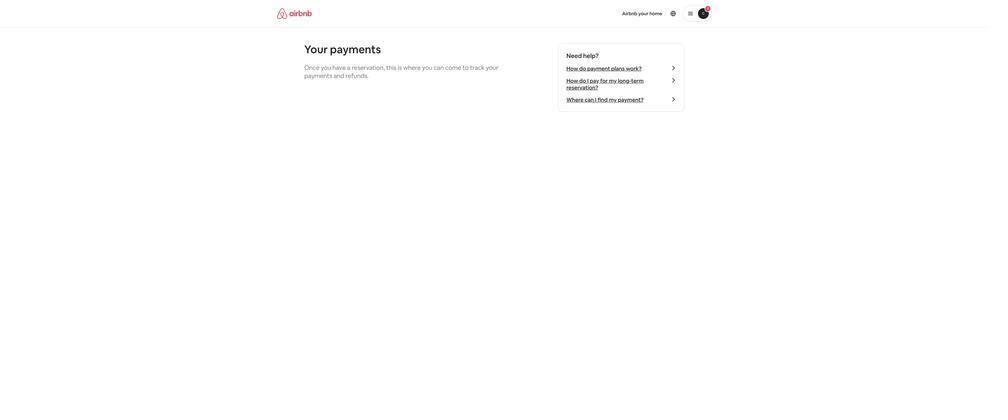 Task type: locate. For each thing, give the bounding box(es) containing it.
1 my from the top
[[609, 77, 617, 85]]

2 you from the left
[[422, 64, 432, 72]]

2 my from the top
[[609, 96, 617, 104]]

your right track
[[486, 64, 499, 72]]

how
[[567, 65, 578, 72], [567, 77, 578, 85]]

do
[[579, 65, 586, 72], [579, 77, 586, 85]]

your left "home"
[[639, 11, 649, 17]]

term
[[631, 77, 644, 85]]

can left find
[[585, 96, 594, 104]]

how down need
[[567, 65, 578, 72]]

payments down once
[[304, 72, 332, 80]]

how do payment plans work?
[[567, 65, 642, 72]]

home
[[650, 11, 662, 17]]

1 do from the top
[[579, 65, 586, 72]]

your payments
[[304, 42, 381, 56]]

i left pay
[[587, 77, 589, 85]]

my right find
[[609, 96, 617, 104]]

1 vertical spatial do
[[579, 77, 586, 85]]

1 vertical spatial payments
[[304, 72, 332, 80]]

2 do from the top
[[579, 77, 586, 85]]

my right for
[[609, 77, 617, 85]]

1 vertical spatial i
[[595, 96, 597, 104]]

payments up a
[[330, 42, 381, 56]]

need help?
[[567, 52, 599, 60]]

0 vertical spatial your
[[639, 11, 649, 17]]

you left "have"
[[321, 64, 331, 72]]

do left pay
[[579, 77, 586, 85]]

find
[[598, 96, 608, 104]]

0 horizontal spatial you
[[321, 64, 331, 72]]

you
[[321, 64, 331, 72], [422, 64, 432, 72]]

how inside how do i pay for my long-term reservation?
[[567, 77, 578, 85]]

1 horizontal spatial i
[[595, 96, 597, 104]]

my
[[609, 77, 617, 85], [609, 96, 617, 104]]

you right where at the left top of the page
[[422, 64, 432, 72]]

can left come
[[434, 64, 444, 72]]

1
[[707, 6, 709, 11]]

do for payment
[[579, 65, 586, 72]]

1 horizontal spatial can
[[585, 96, 594, 104]]

payment
[[587, 65, 610, 72]]

1 vertical spatial how
[[567, 77, 578, 85]]

1 horizontal spatial your
[[639, 11, 649, 17]]

your inside profile 'element'
[[639, 11, 649, 17]]

1 how from the top
[[567, 65, 578, 72]]

plans
[[611, 65, 625, 72]]

0 horizontal spatial i
[[587, 77, 589, 85]]

i left find
[[595, 96, 597, 104]]

do inside how do i pay for my long-term reservation?
[[579, 77, 586, 85]]

a
[[347, 64, 350, 72]]

can
[[434, 64, 444, 72], [585, 96, 594, 104]]

airbnb
[[622, 11, 638, 17]]

come
[[445, 64, 461, 72]]

where can i find my payment? link
[[567, 96, 676, 104]]

0 horizontal spatial can
[[434, 64, 444, 72]]

airbnb your home link
[[618, 6, 667, 21]]

1 vertical spatial my
[[609, 96, 617, 104]]

i
[[587, 77, 589, 85], [595, 96, 597, 104]]

0 vertical spatial how
[[567, 65, 578, 72]]

i for can
[[595, 96, 597, 104]]

this
[[386, 64, 396, 72]]

pay
[[590, 77, 599, 85]]

payments inside once you have a reservation, this is where you can come to track your payments and refunds.
[[304, 72, 332, 80]]

have
[[333, 64, 346, 72]]

once
[[304, 64, 320, 72]]

1 you from the left
[[321, 64, 331, 72]]

to
[[463, 64, 469, 72]]

work?
[[626, 65, 642, 72]]

your
[[639, 11, 649, 17], [486, 64, 499, 72]]

where
[[403, 64, 421, 72]]

where
[[567, 96, 584, 104]]

1 vertical spatial your
[[486, 64, 499, 72]]

0 vertical spatial can
[[434, 64, 444, 72]]

need
[[567, 52, 582, 60]]

payments
[[330, 42, 381, 56], [304, 72, 332, 80]]

1 vertical spatial can
[[585, 96, 594, 104]]

do down need help?
[[579, 65, 586, 72]]

0 horizontal spatial your
[[486, 64, 499, 72]]

0 vertical spatial do
[[579, 65, 586, 72]]

0 vertical spatial i
[[587, 77, 589, 85]]

2 how from the top
[[567, 77, 578, 85]]

1 horizontal spatial you
[[422, 64, 432, 72]]

0 vertical spatial my
[[609, 77, 617, 85]]

i inside how do i pay for my long-term reservation?
[[587, 77, 589, 85]]

my inside how do i pay for my long-term reservation?
[[609, 77, 617, 85]]

how for how do payment plans work?
[[567, 65, 578, 72]]

how up where
[[567, 77, 578, 85]]



Task type: describe. For each thing, give the bounding box(es) containing it.
1 button
[[683, 5, 712, 22]]

0 vertical spatial payments
[[330, 42, 381, 56]]

how do payment plans work? link
[[567, 65, 676, 72]]

refunds.
[[346, 72, 369, 80]]

track
[[470, 64, 485, 72]]

i for do
[[587, 77, 589, 85]]

and
[[334, 72, 344, 80]]

how do i pay for my long-term reservation?
[[567, 77, 644, 91]]

can inside once you have a reservation, this is where you can come to track your payments and refunds.
[[434, 64, 444, 72]]

once you have a reservation, this is where you can come to track your payments and refunds.
[[304, 64, 499, 80]]

airbnb your home
[[622, 11, 662, 17]]

do for i
[[579, 77, 586, 85]]

your inside once you have a reservation, this is where you can come to track your payments and refunds.
[[486, 64, 499, 72]]

payment?
[[618, 96, 644, 104]]

reservation?
[[567, 84, 598, 91]]

reservation,
[[352, 64, 385, 72]]

is
[[398, 64, 402, 72]]

help?
[[583, 52, 599, 60]]

long-
[[618, 77, 631, 85]]

for
[[600, 77, 608, 85]]

profile element
[[503, 0, 712, 27]]

where can i find my payment?
[[567, 96, 644, 104]]

your
[[304, 42, 328, 56]]

how do i pay for my long-term reservation? link
[[567, 77, 676, 91]]

how for how do i pay for my long-term reservation?
[[567, 77, 578, 85]]



Task type: vqa. For each thing, say whether or not it's contained in the screenshot.
PAYMENT? in the right of the page
yes



